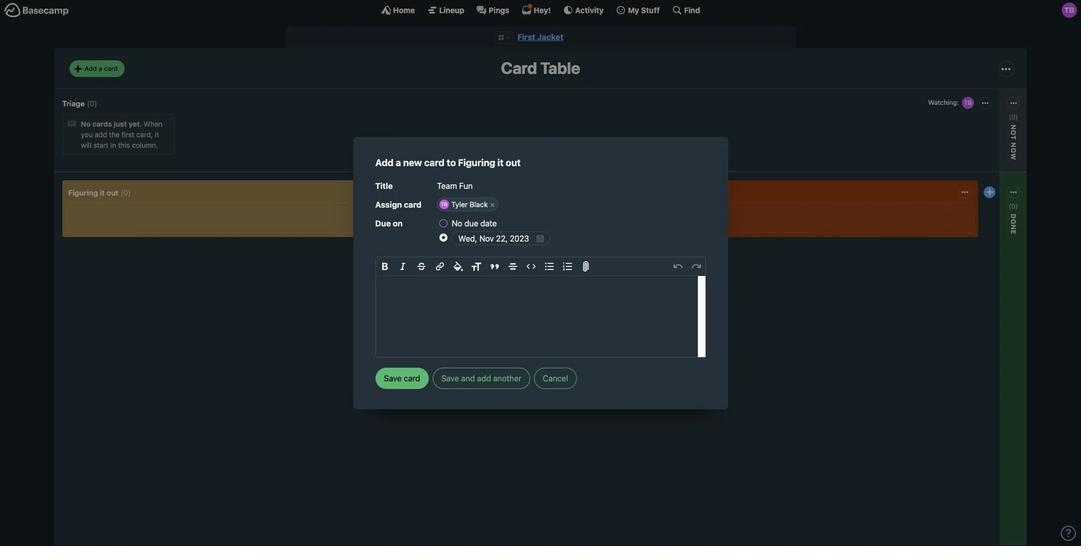 Task type: locate. For each thing, give the bounding box(es) containing it.
0 vertical spatial add
[[95, 130, 107, 139]]

o up w
[[1010, 130, 1018, 135]]

black
[[470, 200, 488, 209]]

due
[[464, 219, 478, 228]]

1 horizontal spatial it
[[155, 130, 159, 139]]

find
[[684, 5, 700, 14]]

(0) up the d
[[1009, 202, 1018, 210]]

no up you
[[81, 120, 91, 128]]

add down color it blue image
[[440, 273, 453, 282]]

1 horizontal spatial tyler black image
[[1062, 3, 1077, 18]]

triage (0)
[[62, 99, 97, 108]]

color it brown image
[[460, 254, 468, 263]]

lineup
[[439, 5, 464, 14]]

0 vertical spatial a
[[99, 64, 102, 72]]

tyler
[[451, 200, 468, 209]]

a for new
[[396, 157, 401, 168]]

color it blue image
[[440, 254, 448, 263]]

0 horizontal spatial no
[[81, 120, 91, 128]]

1 vertical spatial n
[[1010, 225, 1018, 230]]

2 vertical spatial it
[[100, 188, 105, 197]]

0 horizontal spatial add
[[85, 64, 97, 72]]

no due date
[[452, 219, 497, 228]]

o
[[1010, 130, 1018, 135], [1010, 148, 1018, 153], [1010, 219, 1018, 225]]

1 horizontal spatial add
[[477, 374, 491, 383]]

0 horizontal spatial figuring
[[68, 188, 98, 197]]

figuring
[[458, 157, 495, 168], [68, 188, 98, 197]]

1 vertical spatial figuring
[[68, 188, 98, 197]]

start
[[93, 141, 109, 150]]

(0) right triage
[[87, 99, 97, 108]]

due
[[375, 219, 391, 228]]

it up × link
[[497, 157, 504, 168]]

1 vertical spatial no
[[452, 219, 462, 228]]

0 vertical spatial it
[[155, 130, 159, 139]]

card table
[[501, 58, 580, 78]]

first
[[518, 32, 535, 42]]

0 horizontal spatial a
[[99, 64, 102, 72]]

1 vertical spatial add
[[477, 374, 491, 383]]

n down the d
[[1010, 225, 1018, 230]]

it down when
[[155, 130, 159, 139]]

n
[[1010, 142, 1018, 148], [1010, 225, 1018, 230]]

triage link
[[62, 99, 85, 108]]

on
[[393, 219, 403, 228]]

my stuff
[[628, 5, 660, 14]]

n o t n o w
[[1010, 125, 1018, 160]]

add for add card
[[440, 273, 453, 282]]

Type a card title… text field
[[437, 178, 706, 194]]

activity
[[575, 5, 604, 14]]

switch accounts image
[[4, 3, 69, 18]]

no left the due
[[452, 219, 462, 228]]

add right and
[[477, 374, 491, 383]]

w
[[1010, 153, 1018, 160]]

0 vertical spatial tyler black image
[[1062, 3, 1077, 18]]

add a card
[[85, 64, 118, 72]]

tyler black image
[[1062, 3, 1077, 18], [494, 207, 509, 221]]

this
[[118, 141, 130, 150]]

(0)
[[87, 99, 97, 108], [1009, 113, 1018, 121], [121, 188, 131, 197], [1009, 202, 1018, 210]]

1 horizontal spatial no
[[452, 219, 462, 228]]

1 vertical spatial a
[[396, 157, 401, 168]]

None submit
[[946, 145, 1017, 158], [438, 222, 509, 235], [946, 234, 1017, 247], [375, 368, 429, 389], [946, 145, 1017, 158], [438, 222, 509, 235], [946, 234, 1017, 247], [375, 368, 429, 389]]

0 vertical spatial add
[[85, 64, 97, 72]]

in
[[110, 141, 116, 150]]

it inside . when you add the first card, it will start in this column.
[[155, 130, 159, 139]]

it down start
[[100, 188, 105, 197]]

pings button
[[476, 5, 509, 15]]

color it orange image
[[460, 243, 468, 251]]

stuff
[[641, 5, 660, 14]]

figuring it out (0)
[[68, 188, 131, 197]]

0 horizontal spatial out
[[107, 188, 119, 197]]

1 n from the top
[[1010, 142, 1018, 148]]

1 o from the top
[[1010, 130, 1018, 135]]

0 vertical spatial o
[[1010, 130, 1018, 135]]

a for card
[[99, 64, 102, 72]]

save
[[441, 374, 459, 383]]

no
[[81, 120, 91, 128], [452, 219, 462, 228]]

× link
[[487, 200, 498, 210]]

add up start
[[95, 130, 107, 139]]

a
[[99, 64, 102, 72], [396, 157, 401, 168]]

d o n e
[[1010, 214, 1018, 235]]

watching: left d o n e
[[949, 222, 981, 231]]

add
[[85, 64, 97, 72], [375, 157, 394, 168], [440, 273, 453, 282]]

2 vertical spatial o
[[1010, 219, 1018, 225]]

triage
[[62, 99, 85, 108]]

t
[[1010, 135, 1018, 140]]

home
[[393, 5, 415, 14]]

when
[[144, 120, 163, 128]]

o up e
[[1010, 219, 1018, 225]]

my stuff button
[[616, 5, 660, 15]]

cancel
[[543, 374, 568, 383]]

add card
[[440, 273, 470, 282]]

new
[[403, 157, 422, 168]]

1 horizontal spatial a
[[396, 157, 401, 168]]

watching: left tyler black image
[[928, 98, 959, 106]]

due on
[[375, 219, 403, 228]]

n down t
[[1010, 142, 1018, 148]]

(0) right figuring it out link
[[121, 188, 131, 197]]

no inside add it to the schedule? option group
[[452, 219, 462, 228]]

0 horizontal spatial add
[[95, 130, 107, 139]]

add for add a new card to figuring it out
[[375, 157, 394, 168]]

save and add another
[[441, 374, 521, 383]]

hey! button
[[521, 5, 551, 15]]

add inside the "add card" 'link'
[[440, 273, 453, 282]]

2 horizontal spatial add
[[440, 273, 453, 282]]

3 o from the top
[[1010, 219, 1018, 225]]

1 horizontal spatial figuring
[[458, 157, 495, 168]]

assign
[[375, 200, 402, 209]]

out
[[506, 157, 521, 168], [107, 188, 119, 197]]

to
[[447, 157, 456, 168]]

o down t
[[1010, 148, 1018, 153]]

color it yellow image
[[450, 243, 458, 251]]

e
[[1010, 230, 1018, 235]]

cancel link
[[534, 368, 577, 389]]

add
[[95, 130, 107, 139], [477, 374, 491, 383]]

1 vertical spatial add
[[375, 157, 394, 168]]

add up triage (0)
[[85, 64, 97, 72]]

add card link
[[438, 271, 509, 284]]

0 horizontal spatial tyler black image
[[494, 207, 509, 221]]

0 vertical spatial no
[[81, 120, 91, 128]]

0 vertical spatial out
[[506, 157, 521, 168]]

add up title
[[375, 157, 394, 168]]

figuring down "will"
[[68, 188, 98, 197]]

activity link
[[563, 5, 604, 15]]

1 vertical spatial o
[[1010, 148, 1018, 153]]

yet
[[129, 120, 140, 128]]

option group
[[438, 240, 509, 265]]

add inside add a card link
[[85, 64, 97, 72]]

tyler black image
[[961, 96, 975, 110]]

2 vertical spatial add
[[440, 273, 453, 282]]

0 vertical spatial figuring
[[458, 157, 495, 168]]

will
[[81, 141, 91, 150]]

card
[[501, 58, 537, 78]]

Choose date… field
[[452, 232, 551, 245]]

save and add another button
[[433, 368, 530, 389]]

.
[[140, 120, 142, 128]]

table
[[540, 58, 580, 78]]

figuring right "to"
[[458, 157, 495, 168]]

(0) up n at right
[[1009, 113, 1018, 121]]

watching:
[[928, 98, 959, 106], [440, 210, 473, 219], [949, 222, 981, 231]]

it
[[155, 130, 159, 139], [497, 157, 504, 168], [100, 188, 105, 197]]

0 horizontal spatial it
[[100, 188, 105, 197]]

2 n from the top
[[1010, 225, 1018, 230]]

card
[[104, 64, 118, 72], [424, 157, 444, 168], [404, 200, 421, 209], [455, 273, 470, 282]]

watching: down tyler at the top of page
[[440, 210, 473, 219]]

0 vertical spatial n
[[1010, 142, 1018, 148]]

1 horizontal spatial out
[[506, 157, 521, 168]]

2 horizontal spatial it
[[497, 157, 504, 168]]

card,
[[136, 130, 153, 139]]

1 horizontal spatial add
[[375, 157, 394, 168]]



Task type: describe. For each thing, give the bounding box(es) containing it.
color it red image
[[470, 243, 478, 251]]

0 vertical spatial watching:
[[928, 98, 959, 106]]

d
[[1010, 214, 1018, 219]]

add it to the schedule? option group
[[440, 217, 706, 246]]

figuring it out link
[[68, 188, 119, 197]]

no cards just yet
[[81, 120, 140, 128]]

date
[[480, 219, 497, 228]]

card inside 'link'
[[455, 273, 470, 282]]

color it green image
[[450, 254, 458, 263]]

o for n o t n o w
[[1010, 130, 1018, 135]]

1 vertical spatial tyler black image
[[494, 207, 509, 221]]

1 vertical spatial watching:
[[440, 210, 473, 219]]

no for no due date
[[452, 219, 462, 228]]

hey!
[[534, 5, 551, 14]]

lineup link
[[427, 5, 464, 15]]

first jacket link
[[518, 32, 563, 42]]

no for no cards just yet
[[81, 120, 91, 128]]

column.
[[132, 141, 158, 150]]

color it purple image
[[490, 243, 498, 251]]

o for d o n e
[[1010, 219, 1018, 225]]

main element
[[0, 0, 1081, 20]]

. when you add the first card, it will start in this column.
[[81, 120, 163, 150]]

just
[[114, 120, 127, 128]]

home link
[[381, 5, 415, 15]]

assign card
[[375, 200, 421, 209]]

the
[[109, 130, 120, 139]]

cards
[[92, 120, 112, 128]]

tyler black ×
[[451, 200, 495, 209]]

Describe your card here… text field
[[376, 276, 705, 357]]

Type names to assign… text field
[[499, 198, 706, 211]]

1 vertical spatial it
[[497, 157, 504, 168]]

jacket
[[537, 32, 563, 42]]

2 vertical spatial watching:
[[949, 222, 981, 231]]

color it pink image
[[480, 243, 488, 251]]

2 o from the top
[[1010, 148, 1018, 153]]

title
[[375, 181, 393, 191]]

add for add a card
[[85, 64, 97, 72]]

you
[[81, 130, 93, 139]]

add a card link
[[69, 61, 125, 77]]

find button
[[672, 5, 700, 15]]

first
[[121, 130, 134, 139]]

add inside . when you add the first card, it will start in this column.
[[95, 130, 107, 139]]

and
[[461, 374, 475, 383]]

tyler black image inside the main element
[[1062, 3, 1077, 18]]

my
[[628, 5, 639, 14]]

×
[[490, 200, 495, 209]]

first jacket
[[518, 32, 563, 42]]

add inside button
[[477, 374, 491, 383]]

another
[[493, 374, 521, 383]]

pings
[[489, 5, 509, 14]]

n
[[1010, 125, 1018, 130]]

color it white image
[[440, 243, 448, 251]]

1 vertical spatial out
[[107, 188, 119, 197]]

add a new card to figuring it out
[[375, 157, 521, 168]]



Task type: vqa. For each thing, say whether or not it's contained in the screenshot.
Color it red icon
yes



